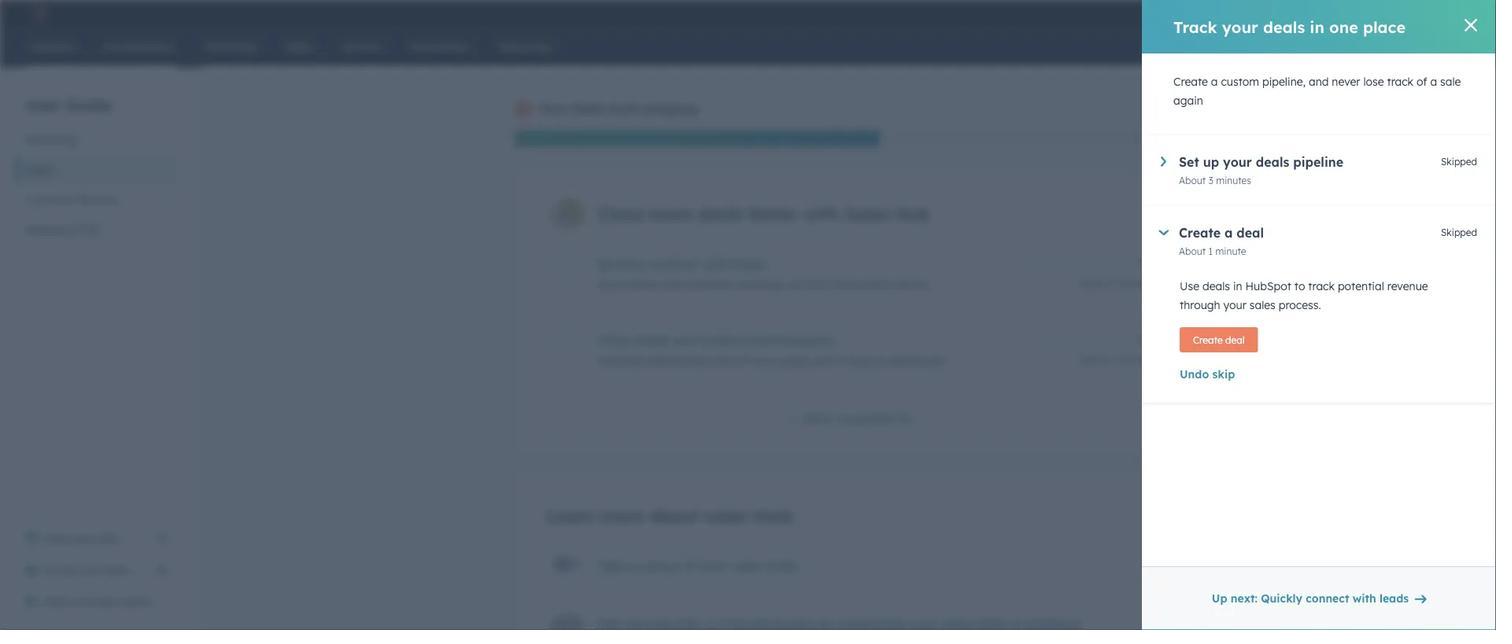 Task type: vqa. For each thing, say whether or not it's contained in the screenshot.
line in the IP City Single-line text
no



Task type: locate. For each thing, give the bounding box(es) containing it.
website (cms) button
[[16, 215, 176, 245]]

of inside the "create a custom pipeline, and never lose track of a sale again"
[[1417, 75, 1427, 89]]

invite your team button
[[16, 555, 176, 586]]

0% for quickly connect with leads
[[1138, 258, 1152, 269]]

0 vertical spatial demo
[[643, 559, 679, 574]]

connect inside 'button'
[[1306, 592, 1349, 606]]

pipeline,
[[1262, 75, 1306, 89]]

connect
[[649, 256, 699, 272], [1306, 592, 1349, 606]]

0%
[[1138, 258, 1152, 269], [1138, 334, 1152, 346]]

deals inside use deals in hubspot to track potential revenue through your sales process.
[[1202, 279, 1230, 293]]

in left help icon
[[1310, 17, 1324, 37]]

0 horizontal spatial more
[[600, 505, 644, 526]]

and inside "quickly connect with leads send emails and schedule meetings, all from the contact record"
[[664, 278, 684, 291]]

0 horizontal spatial of
[[683, 559, 695, 574]]

your right up
[[1223, 154, 1252, 170]]

0 vertical spatial in
[[1310, 17, 1324, 37]]

caret image for set
[[1161, 157, 1166, 167]]

sales left hub
[[845, 203, 890, 225]]

close up "forecast"
[[598, 333, 631, 349]]

close for close deals and analyze performance forecast performance and hit your goals with a reports dashboard
[[598, 333, 631, 349]]

1 close from the top
[[598, 203, 643, 225]]

about
[[1179, 174, 1206, 186], [1179, 245, 1206, 257], [1079, 278, 1106, 289], [1079, 354, 1106, 366]]

notifications image
[[1384, 7, 1398, 21]]

a up minute at the top
[[1224, 225, 1233, 241]]

menu
[[1194, 0, 1477, 25]]

1 horizontal spatial track
[[1387, 75, 1413, 89]]

1 vertical spatial create
[[1179, 225, 1221, 241]]

about down set
[[1179, 174, 1206, 186]]

website (cms)
[[25, 223, 101, 236]]

0 vertical spatial deal
[[1237, 225, 1264, 241]]

create a custom pipeline, and never lose track of a sale again
[[1173, 75, 1461, 107]]

the
[[832, 278, 848, 291]]

with
[[803, 203, 840, 225], [702, 256, 729, 272], [813, 354, 835, 368], [1353, 592, 1376, 606]]

learn more about sales tools
[[546, 505, 794, 526]]

1 vertical spatial connect
[[1306, 592, 1349, 606]]

sales
[[572, 101, 605, 116], [25, 163, 53, 177], [845, 203, 890, 225]]

2 vertical spatial sales
[[732, 559, 763, 574]]

sales inside button
[[25, 163, 53, 177]]

create inside create a deal about 1 minute
[[1179, 225, 1221, 241]]

0 horizontal spatial leads
[[733, 256, 767, 272]]

record
[[894, 278, 927, 291]]

0 vertical spatial sales
[[1250, 298, 1275, 312]]

1 horizontal spatial connect
[[1306, 592, 1349, 606]]

completed
[[836, 411, 894, 425]]

up next: quickly connect with leads
[[1212, 592, 1409, 606]]

demo down team
[[123, 595, 152, 609]]

create for custom
[[1173, 75, 1208, 89]]

a left custom
[[1211, 75, 1218, 89]]

set
[[1179, 154, 1199, 170]]

0% up about 2 minutes
[[1138, 334, 1152, 346]]

show completed (1) button
[[786, 409, 912, 429]]

search image
[[1463, 41, 1474, 52]]

your right 'through'
[[1223, 298, 1246, 312]]

track inside the "create a custom pipeline, and never lose track of a sale again"
[[1387, 75, 1413, 89]]

a left reports
[[838, 354, 845, 368]]

0 vertical spatial leads
[[733, 256, 767, 272]]

sales
[[1250, 298, 1275, 312], [705, 505, 747, 526], [732, 559, 763, 574]]

track your deals in one place
[[1173, 17, 1406, 37]]

up
[[1212, 592, 1227, 606]]

start overview demo
[[44, 595, 152, 609]]

caret image left create a deal about 1 minute
[[1159, 230, 1169, 235]]

a left sale
[[1430, 75, 1437, 89]]

your left the calling icon
[[1222, 17, 1258, 37]]

0 vertical spatial track
[[1387, 75, 1413, 89]]

tools
[[609, 101, 640, 116], [752, 505, 794, 526], [767, 559, 798, 574]]

demo
[[643, 559, 679, 574], [123, 595, 152, 609]]

minutes for close deals and analyze performance
[[1116, 354, 1152, 366]]

about
[[649, 505, 700, 526]]

track right lose
[[1387, 75, 1413, 89]]

more
[[648, 203, 693, 225], [600, 505, 644, 526]]

about left 1
[[1179, 245, 1206, 257]]

1 vertical spatial close
[[598, 333, 631, 349]]

1 vertical spatial 0%
[[1138, 334, 1152, 346]]

more right learn
[[600, 505, 644, 526]]

demo inside "start overview demo" link
[[123, 595, 152, 609]]

minutes right "3"
[[1216, 174, 1251, 186]]

performance down analyze
[[646, 354, 713, 368]]

0 horizontal spatial track
[[1308, 279, 1335, 293]]

track inside use deals in hubspot to track potential revenue through your sales process.
[[1308, 279, 1335, 293]]

0 vertical spatial more
[[648, 203, 693, 225]]

0 vertical spatial of
[[1417, 75, 1427, 89]]

your left team
[[77, 563, 101, 577]]

close image
[[1465, 19, 1477, 31]]

customer service
[[25, 193, 117, 207]]

with inside 'button'
[[1353, 592, 1376, 606]]

set up your deals pipeline about 3 minutes
[[1179, 154, 1343, 186]]

custom
[[1221, 75, 1259, 89]]

sales up customer
[[25, 163, 53, 177]]

analyze
[[701, 333, 750, 349]]

close up send
[[598, 203, 643, 225]]

your sales tools progress progress bar
[[514, 131, 880, 146]]

minutes right '7'
[[1116, 278, 1152, 289]]

help button
[[1324, 0, 1351, 25]]

demo right take
[[643, 559, 679, 574]]

minutes right 2
[[1116, 354, 1152, 366]]

calling icon button
[[1258, 2, 1285, 23]]

to
[[1294, 279, 1305, 293]]

1 horizontal spatial of
[[1417, 75, 1427, 89]]

1 horizontal spatial quickly
[[1261, 592, 1302, 606]]

2 vertical spatial minutes
[[1116, 354, 1152, 366]]

gary orlando image
[[1417, 6, 1431, 20]]

learn
[[546, 505, 595, 526]]

your right hit
[[756, 354, 779, 368]]

0 vertical spatial caret image
[[1161, 157, 1166, 167]]

1 vertical spatial skipped
[[1441, 227, 1477, 238]]

1 vertical spatial leads
[[1380, 592, 1409, 606]]

leads
[[733, 256, 767, 272], [1380, 592, 1409, 606]]

deal up minute at the top
[[1237, 225, 1264, 241]]

your sales tools progress
[[539, 101, 699, 116]]

performance up goals
[[754, 333, 835, 349]]

skipped
[[1441, 156, 1477, 168], [1441, 227, 1477, 238]]

user
[[25, 95, 61, 115]]

your inside set up your deals pipeline about 3 minutes
[[1223, 154, 1252, 170]]

your inside button
[[77, 563, 101, 577]]

1 vertical spatial sales
[[25, 163, 53, 177]]

a right take
[[631, 559, 639, 574]]

quickly up send
[[598, 256, 645, 272]]

and left never
[[1309, 75, 1329, 89]]

caret image down 58%
[[1161, 157, 1166, 167]]

58%
[[1157, 131, 1183, 146]]

invite your team
[[44, 563, 131, 577]]

your down about
[[699, 559, 728, 574]]

minutes for quickly connect with leads
[[1116, 278, 1152, 289]]

1 horizontal spatial leads
[[1380, 592, 1409, 606]]

1 vertical spatial demo
[[123, 595, 152, 609]]

hub
[[895, 203, 930, 225]]

deal up skip
[[1225, 334, 1244, 346]]

0 vertical spatial quickly
[[598, 256, 645, 272]]

1 0% from the top
[[1138, 258, 1152, 269]]

1 vertical spatial track
[[1308, 279, 1335, 293]]

0 vertical spatial performance
[[754, 333, 835, 349]]

a for create a deal about 1 minute
[[1224, 225, 1233, 241]]

create deal link
[[1180, 327, 1258, 353]]

in left "hubspot"
[[1233, 279, 1242, 293]]

2 0% from the top
[[1138, 334, 1152, 346]]

track right to on the right of page
[[1308, 279, 1335, 293]]

create up 1
[[1179, 225, 1221, 241]]

2 vertical spatial sales
[[845, 203, 890, 225]]

deals inside the close deals and analyze performance forecast performance and hit your goals with a reports dashboard
[[635, 333, 669, 349]]

1 vertical spatial quickly
[[1261, 592, 1302, 606]]

minutes
[[1216, 174, 1251, 186], [1116, 278, 1152, 289], [1116, 354, 1152, 366]]

0% for close deals and analyze performance
[[1138, 334, 1152, 346]]

0% up about 7 minutes
[[1138, 258, 1152, 269]]

marketplaces button
[[1288, 0, 1321, 25]]

quickly
[[598, 256, 645, 272], [1261, 592, 1302, 606]]

0 horizontal spatial demo
[[123, 595, 152, 609]]

demo for overview
[[123, 595, 152, 609]]

a
[[1211, 75, 1218, 89], [1430, 75, 1437, 89], [1224, 225, 1233, 241], [838, 354, 845, 368], [631, 559, 639, 574]]

0 vertical spatial skipped
[[1441, 156, 1477, 168]]

skipped for set up your deals pipeline
[[1441, 156, 1477, 168]]

quickly connect with leads send emails and schedule meetings, all from the contact record
[[598, 256, 927, 291]]

caret image
[[1161, 157, 1166, 167], [1159, 230, 1169, 235]]

of left sale
[[1417, 75, 1427, 89]]

2 vertical spatial create
[[1193, 334, 1223, 346]]

0 horizontal spatial in
[[1233, 279, 1242, 293]]

1 horizontal spatial in
[[1310, 17, 1324, 37]]

more up emails
[[648, 203, 693, 225]]

show
[[803, 411, 833, 425]]

minute
[[1215, 245, 1246, 257]]

customer
[[25, 193, 75, 207]]

1 vertical spatial minutes
[[1116, 278, 1152, 289]]

menu containing abc
[[1194, 0, 1477, 25]]

0 horizontal spatial connect
[[649, 256, 699, 272]]

settings image
[[1357, 7, 1371, 21]]

all
[[789, 278, 801, 291]]

sales right 'your' at the top left of the page
[[572, 101, 605, 116]]

demo for a
[[643, 559, 679, 574]]

0 vertical spatial 0%
[[1138, 258, 1152, 269]]

0 horizontal spatial quickly
[[598, 256, 645, 272]]

marketing button
[[16, 125, 176, 155]]

0 horizontal spatial sales
[[25, 163, 53, 177]]

1 skipped from the top
[[1441, 156, 1477, 168]]

and inside the "create a custom pipeline, and never lose track of a sale again"
[[1309, 75, 1329, 89]]

service
[[78, 193, 117, 207]]

0 horizontal spatial performance
[[646, 354, 713, 368]]

1 vertical spatial caret image
[[1159, 230, 1169, 235]]

0 vertical spatial minutes
[[1216, 174, 1251, 186]]

0 vertical spatial create
[[1173, 75, 1208, 89]]

close inside the close deals and analyze performance forecast performance and hit your goals with a reports dashboard
[[598, 333, 631, 349]]

2
[[1109, 354, 1114, 366]]

settings link
[[1354, 4, 1374, 21]]

1 vertical spatial performance
[[646, 354, 713, 368]]

about left 2
[[1079, 354, 1106, 366]]

1 vertical spatial more
[[600, 505, 644, 526]]

and right emails
[[664, 278, 684, 291]]

1 vertical spatial deal
[[1225, 334, 1244, 346]]

close deals and analyze performance button
[[598, 333, 1024, 349]]

1 horizontal spatial more
[[648, 203, 693, 225]]

goals
[[782, 354, 810, 368]]

0 vertical spatial connect
[[649, 256, 699, 272]]

plan
[[98, 532, 121, 546]]

create inside the "create a custom pipeline, and never lose track of a sale again"
[[1173, 75, 1208, 89]]

of down about
[[683, 559, 695, 574]]

create a deal about 1 minute
[[1179, 225, 1264, 257]]

and
[[1309, 75, 1329, 89], [664, 278, 684, 291], [673, 333, 697, 349], [716, 354, 736, 368]]

sale
[[1440, 75, 1461, 89]]

dashboard
[[888, 354, 945, 368]]

quickly inside 'button'
[[1261, 592, 1302, 606]]

deal
[[1237, 225, 1264, 241], [1225, 334, 1244, 346]]

in inside use deals in hubspot to track potential revenue through your sales process.
[[1233, 279, 1242, 293]]

of
[[1417, 75, 1427, 89], [683, 559, 695, 574]]

create up again
[[1173, 75, 1208, 89]]

start
[[44, 595, 70, 609]]

close for close more deals faster with sales hub
[[598, 203, 643, 225]]

2 skipped from the top
[[1441, 227, 1477, 238]]

skipped for create a deal
[[1441, 227, 1477, 238]]

team
[[104, 563, 131, 577]]

link opens in a new window image
[[156, 530, 167, 549], [156, 534, 167, 545]]

quickly right the next:
[[1261, 592, 1302, 606]]

2 close from the top
[[598, 333, 631, 349]]

a inside create a deal about 1 minute
[[1224, 225, 1233, 241]]

1 vertical spatial in
[[1233, 279, 1242, 293]]

1 horizontal spatial sales
[[572, 101, 605, 116]]

create up the undo skip
[[1193, 334, 1223, 346]]

0 vertical spatial close
[[598, 203, 643, 225]]

1 horizontal spatial demo
[[643, 559, 679, 574]]

2 vertical spatial tools
[[767, 559, 798, 574]]

1 vertical spatial of
[[683, 559, 695, 574]]



Task type: describe. For each thing, give the bounding box(es) containing it.
your left plan
[[72, 532, 95, 546]]

abc
[[1434, 6, 1452, 19]]

from
[[804, 278, 829, 291]]

leads inside "quickly connect with leads send emails and schedule meetings, all from the contact record"
[[733, 256, 767, 272]]

contact
[[851, 278, 891, 291]]

(1)
[[897, 411, 912, 425]]

up
[[1203, 154, 1219, 170]]

create inside create deal link
[[1193, 334, 1223, 346]]

up next: quickly connect with leads button
[[1202, 583, 1436, 615]]

use
[[1180, 279, 1199, 293]]

7
[[1109, 278, 1114, 289]]

guide
[[66, 95, 112, 115]]

about 7 minutes
[[1079, 278, 1152, 289]]

undo skip button
[[1180, 365, 1458, 384]]

sales inside use deals in hubspot to track potential revenue through your sales process.
[[1250, 298, 1275, 312]]

track
[[1173, 17, 1217, 37]]

deal inside create a deal about 1 minute
[[1237, 225, 1264, 241]]

hubspot
[[1245, 279, 1291, 293]]

deals inside set up your deals pipeline about 3 minutes
[[1256, 154, 1289, 170]]

upgrade image
[[1195, 7, 1210, 21]]

a for take a demo of your sales tools
[[631, 559, 639, 574]]

quickly connect with leads button
[[598, 256, 1024, 272]]

with inside the close deals and analyze performance forecast performance and hit your goals with a reports dashboard
[[813, 354, 835, 368]]

hubspot link
[[19, 3, 59, 22]]

about inside create a deal about 1 minute
[[1179, 245, 1206, 257]]

hubspot image
[[28, 3, 47, 22]]

create deal
[[1193, 334, 1244, 346]]

1
[[1208, 245, 1213, 257]]

Search HubSpot search field
[[1275, 33, 1468, 60]]

upgrade
[[1213, 7, 1255, 20]]

hit
[[739, 354, 752, 368]]

revenue
[[1387, 279, 1428, 293]]

take
[[598, 559, 627, 574]]

abc button
[[1407, 0, 1476, 25]]

skip
[[1212, 368, 1235, 381]]

close deals and analyze performance forecast performance and hit your goals with a reports dashboard
[[598, 333, 945, 368]]

overview
[[73, 595, 120, 609]]

faster
[[748, 203, 798, 225]]

and left analyze
[[673, 333, 697, 349]]

help image
[[1331, 7, 1345, 21]]

minutes inside set up your deals pipeline about 3 minutes
[[1216, 174, 1251, 186]]

1 vertical spatial sales
[[705, 505, 747, 526]]

marketplaces image
[[1298, 7, 1312, 21]]

again
[[1173, 94, 1203, 107]]

marketing
[[25, 133, 78, 147]]

process.
[[1279, 298, 1321, 312]]

progress
[[644, 101, 699, 116]]

place
[[1363, 17, 1406, 37]]

undo skip
[[1180, 368, 1235, 381]]

pipeline
[[1293, 154, 1343, 170]]

leads inside up next: quickly connect with leads 'button'
[[1380, 592, 1409, 606]]

reports
[[848, 354, 885, 368]]

through
[[1180, 298, 1220, 312]]

forecast
[[598, 354, 643, 368]]

website
[[25, 223, 67, 236]]

about inside set up your deals pipeline about 3 minutes
[[1179, 174, 1206, 186]]

0 vertical spatial sales
[[572, 101, 605, 116]]

2 horizontal spatial sales
[[845, 203, 890, 225]]

show completed (1)
[[803, 411, 912, 425]]

quickly inside "quickly connect with leads send emails and schedule meetings, all from the contact record"
[[598, 256, 645, 272]]

and left hit
[[716, 354, 736, 368]]

a for create a custom pipeline, and never lose track of a sale again
[[1211, 75, 1218, 89]]

emails
[[627, 278, 661, 291]]

your inside the close deals and analyze performance forecast performance and hit your goals with a reports dashboard
[[756, 354, 779, 368]]

with inside "quickly connect with leads send emails and schedule meetings, all from the contact record"
[[702, 256, 729, 272]]

one
[[1329, 17, 1358, 37]]

next:
[[1231, 592, 1258, 606]]

track your deals in one place dialog
[[1142, 0, 1496, 630]]

view your plan link
[[16, 523, 176, 555]]

take a demo of your sales tools
[[598, 559, 798, 574]]

calling icon image
[[1265, 6, 1279, 20]]

about left '7'
[[1079, 278, 1106, 289]]

start overview demo link
[[16, 586, 176, 618]]

customer service button
[[16, 185, 176, 215]]

undo
[[1180, 368, 1209, 381]]

more for about
[[600, 505, 644, 526]]

send
[[598, 278, 624, 291]]

potential
[[1338, 279, 1384, 293]]

1 vertical spatial tools
[[752, 505, 794, 526]]

about 2 minutes
[[1079, 354, 1152, 366]]

schedule
[[687, 278, 732, 291]]

1 link opens in a new window image from the top
[[156, 530, 167, 549]]

invite
[[44, 563, 74, 577]]

your inside use deals in hubspot to track potential revenue through your sales process.
[[1223, 298, 1246, 312]]

search button
[[1455, 33, 1482, 60]]

a inside the close deals and analyze performance forecast performance and hit your goals with a reports dashboard
[[838, 354, 845, 368]]

lose
[[1363, 75, 1384, 89]]

user guide views element
[[16, 68, 176, 245]]

1 horizontal spatial performance
[[754, 333, 835, 349]]

use deals in hubspot to track potential revenue through your sales process.
[[1180, 279, 1428, 312]]

notifications button
[[1377, 0, 1404, 25]]

2 link opens in a new window image from the top
[[156, 534, 167, 545]]

view
[[44, 532, 69, 546]]

connect inside "quickly connect with leads send emails and schedule meetings, all from the contact record"
[[649, 256, 699, 272]]

user guide
[[25, 95, 112, 115]]

(cms)
[[70, 223, 101, 236]]

3
[[1208, 174, 1213, 186]]

0 vertical spatial tools
[[609, 101, 640, 116]]

more for deals
[[648, 203, 693, 225]]

close more deals faster with sales hub
[[598, 203, 930, 225]]

meetings,
[[735, 278, 786, 291]]

view your plan
[[44, 532, 121, 546]]

create for deal
[[1179, 225, 1221, 241]]

your
[[539, 101, 568, 116]]

caret image for create
[[1159, 230, 1169, 235]]



